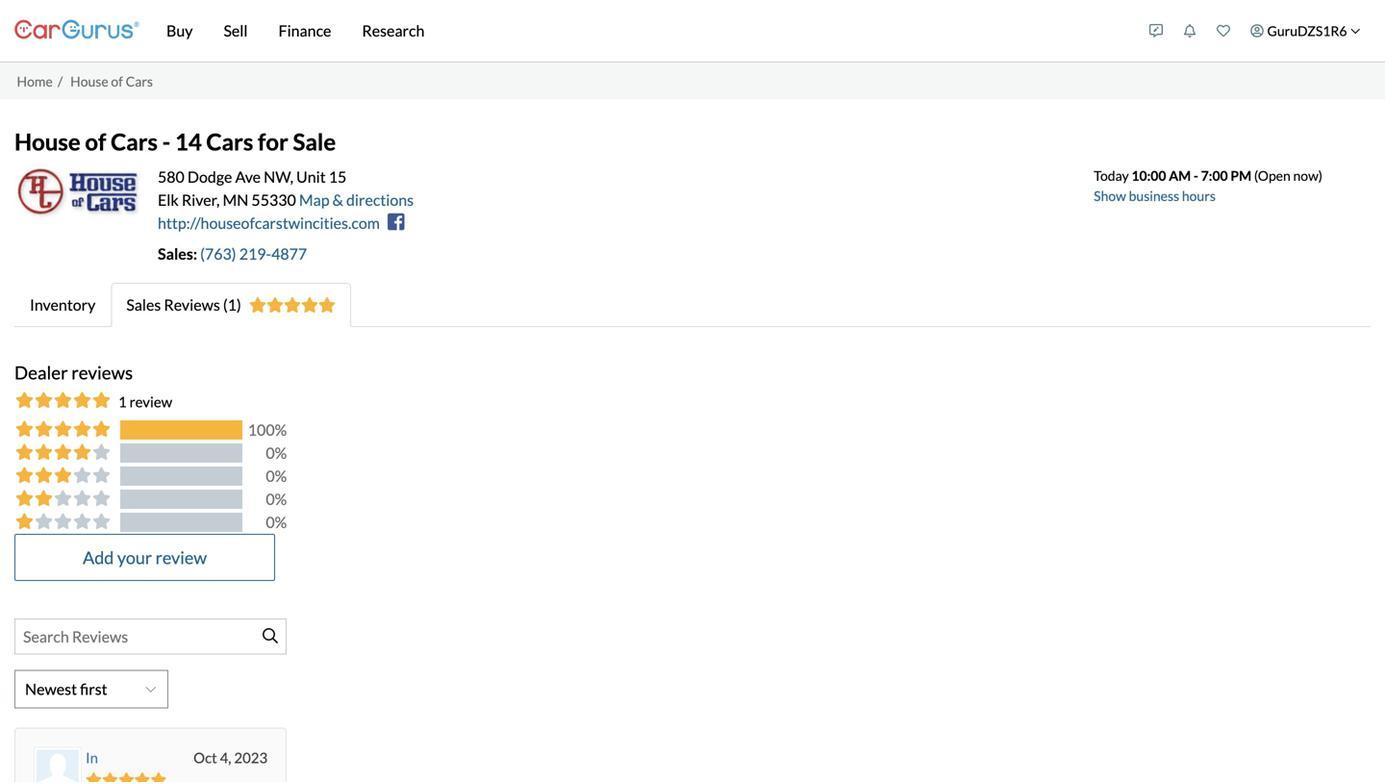 Task type: locate. For each thing, give the bounding box(es) containing it.
gurudzs1r6 menu item
[[1240, 4, 1371, 58]]

- for am
[[1194, 167, 1198, 184]]

in image
[[37, 750, 79, 782]]

review
[[129, 393, 172, 410], [155, 547, 207, 568]]

am
[[1169, 167, 1191, 184]]

of up house of cars logo
[[85, 128, 106, 155]]

cars
[[126, 73, 153, 89], [111, 128, 158, 155], [206, 128, 253, 155]]

now)
[[1293, 167, 1323, 184]]

(open
[[1254, 167, 1291, 184]]

http://houseofcarstwincities.com link
[[158, 213, 380, 232]]

house
[[70, 73, 108, 89], [14, 128, 81, 155]]

cargurus logo homepage link link
[[14, 3, 139, 58]]

in
[[86, 749, 98, 766]]

cars down buy dropdown button
[[126, 73, 153, 89]]

gurudzs1r6
[[1267, 23, 1347, 39]]

home
[[17, 73, 53, 89]]

sell button
[[208, 0, 263, 62]]

home link
[[17, 73, 53, 89]]

inventory
[[30, 295, 96, 314]]

10:00
[[1132, 167, 1166, 184]]

house right /
[[70, 73, 108, 89]]

today 10:00 am - 7:00 pm (open now) show business hours
[[1094, 167, 1323, 204]]

1 review
[[118, 393, 172, 410]]

(763)
[[200, 244, 236, 263]]

saved cars image
[[1217, 24, 1230, 38]]

nw,
[[264, 167, 293, 186]]

review right 1
[[129, 393, 172, 410]]

star image right (1)
[[249, 297, 266, 313]]

finance button
[[263, 0, 347, 62]]

research
[[362, 21, 425, 40]]

1 horizontal spatial star image
[[249, 297, 266, 313]]

ave
[[235, 167, 261, 186]]

- left '14'
[[162, 128, 171, 155]]

sell
[[224, 21, 248, 40]]

house of cars logo image
[[14, 165, 143, 220]]

menu bar
[[139, 0, 1139, 62]]

- for cars
[[162, 128, 171, 155]]

pm
[[1231, 167, 1252, 184]]

reviews
[[164, 295, 220, 314]]

add a car review image
[[1150, 24, 1163, 38]]

0 vertical spatial -
[[162, 128, 171, 155]]

search image
[[263, 628, 278, 643]]

sales
[[126, 295, 161, 314]]

reviews
[[71, 362, 133, 383]]

Search Reviews field
[[14, 618, 287, 654]]

(763) 219-4877 link
[[200, 244, 317, 263]]

1 vertical spatial house
[[14, 128, 81, 155]]

1 horizontal spatial -
[[1194, 167, 1198, 184]]

0 vertical spatial of
[[111, 73, 123, 89]]

review right your
[[155, 547, 207, 568]]

dealer reviews
[[14, 362, 133, 383]]

1 vertical spatial -
[[1194, 167, 1198, 184]]

4,
[[220, 749, 231, 766]]

in link
[[86, 749, 98, 766]]

tab list
[[14, 283, 1371, 327]]

- right am
[[1194, 167, 1198, 184]]

0 horizontal spatial -
[[162, 128, 171, 155]]

star image
[[266, 297, 284, 313], [301, 297, 318, 313], [318, 297, 335, 313], [86, 772, 102, 782], [102, 772, 118, 782], [134, 772, 151, 782], [151, 772, 167, 782]]

-
[[162, 128, 171, 155], [1194, 167, 1198, 184]]

house up house of cars logo
[[14, 128, 81, 155]]

0 vertical spatial house
[[70, 73, 108, 89]]

star image down 4877
[[284, 297, 301, 313]]

add
[[83, 547, 114, 568]]

open notifications image
[[1183, 24, 1197, 38]]

oct
[[193, 749, 217, 766]]

0%
[[266, 443, 287, 462], [266, 466, 287, 485], [266, 490, 287, 508], [266, 513, 287, 531]]

today
[[1094, 167, 1129, 184]]

(1)
[[223, 295, 241, 314]]

oct 4, 2023
[[193, 749, 268, 766]]

of
[[111, 73, 123, 89], [85, 128, 106, 155]]

- inside today 10:00 am - 7:00 pm (open now) show business hours
[[1194, 167, 1198, 184]]

3 0% from the top
[[266, 490, 287, 508]]

sales:
[[158, 244, 197, 263]]

of right /
[[111, 73, 123, 89]]

dodge
[[188, 167, 232, 186]]

2023
[[234, 749, 268, 766]]

star image
[[249, 297, 266, 313], [284, 297, 301, 313], [118, 772, 134, 782]]

1 vertical spatial of
[[85, 128, 106, 155]]

business
[[1129, 187, 1179, 204]]

star image right in image
[[118, 772, 134, 782]]



Task type: describe. For each thing, give the bounding box(es) containing it.
show business hours button
[[1094, 187, 1216, 204]]

chevron down image
[[1351, 26, 1361, 36]]

55330
[[251, 190, 296, 209]]

dealer
[[14, 362, 68, 383]]

580
[[158, 167, 185, 186]]

river,
[[182, 190, 220, 209]]

/
[[58, 73, 63, 89]]

sale
[[293, 128, 336, 155]]

sales reviews (1)
[[126, 295, 241, 314]]

directions
[[346, 190, 414, 209]]

house of cars - 14 cars for sale
[[14, 128, 336, 155]]

finance
[[278, 21, 331, 40]]

cars up ave
[[206, 128, 253, 155]]

buy button
[[151, 0, 208, 62]]

tab list containing inventory
[[14, 283, 1371, 327]]

1 0% from the top
[[266, 443, 287, 462]]

unit
[[296, 167, 326, 186]]

cars up 580
[[111, 128, 158, 155]]

2 horizontal spatial star image
[[284, 297, 301, 313]]

facebook - house of cars image
[[388, 212, 404, 231]]

for
[[258, 128, 288, 155]]

1 horizontal spatial of
[[111, 73, 123, 89]]

research button
[[347, 0, 440, 62]]

2 0% from the top
[[266, 466, 287, 485]]

cargurus logo homepage link image
[[14, 3, 139, 58]]

http://houseofcarstwincities.com
[[158, 213, 380, 232]]

sales: (763) 219-4877
[[158, 244, 307, 263]]

map
[[299, 190, 330, 209]]

user icon image
[[1251, 24, 1264, 38]]

gurudzs1r6 menu
[[1139, 4, 1371, 58]]

0 horizontal spatial star image
[[118, 772, 134, 782]]

15
[[329, 167, 347, 186]]

add your review link
[[14, 534, 275, 581]]

mn
[[223, 190, 248, 209]]

your
[[117, 547, 152, 568]]

map & directions link
[[299, 190, 414, 209]]

4877
[[271, 244, 307, 263]]

4 0% from the top
[[266, 513, 287, 531]]

1
[[118, 393, 127, 410]]

add your review
[[83, 547, 207, 568]]

gurudzs1r6 button
[[1240, 4, 1371, 58]]

chevron down image
[[146, 683, 156, 695]]

menu bar containing buy
[[139, 0, 1139, 62]]

7:00
[[1201, 167, 1228, 184]]

buy
[[166, 21, 193, 40]]

1 vertical spatial review
[[155, 547, 207, 568]]

&
[[332, 190, 343, 209]]

219-
[[239, 244, 271, 263]]

0 vertical spatial review
[[129, 393, 172, 410]]

show
[[1094, 187, 1126, 204]]

inventory tab
[[14, 283, 111, 327]]

0 horizontal spatial of
[[85, 128, 106, 155]]

elk
[[158, 190, 179, 209]]

100%
[[248, 420, 287, 439]]

580 dodge ave nw, unit 15 elk river, mn 55330 map & directions
[[158, 167, 414, 209]]

14
[[175, 128, 202, 155]]

home / house of cars
[[17, 73, 153, 89]]

hours
[[1182, 187, 1216, 204]]



Task type: vqa. For each thing, say whether or not it's contained in the screenshot.
rates.
no



